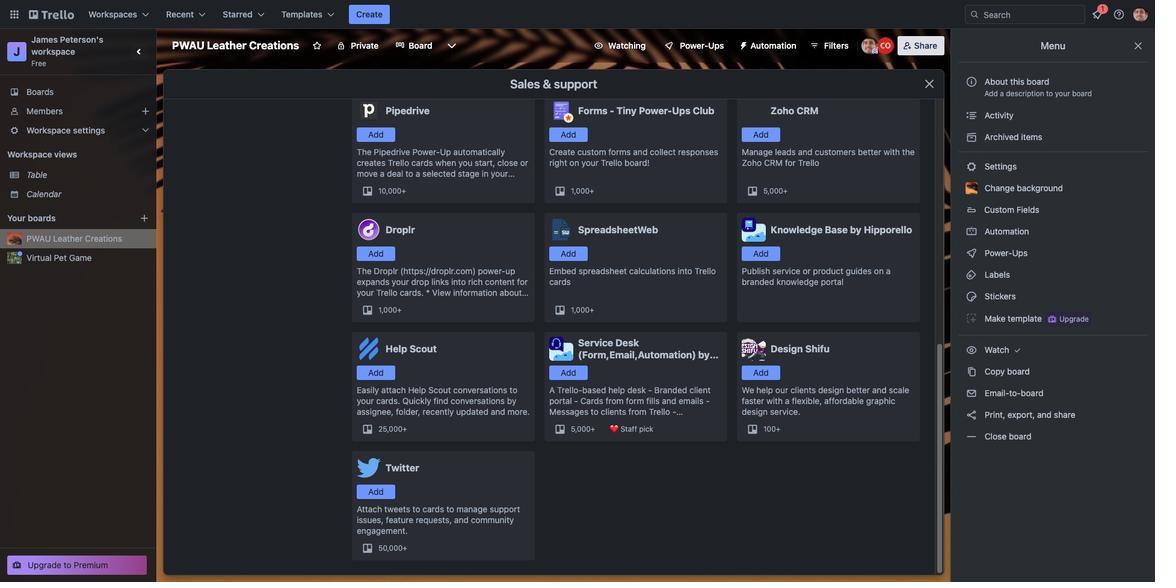 Task type: vqa. For each thing, say whether or not it's contained in the screenshot.


Task type: describe. For each thing, give the bounding box(es) containing it.
add for zoho crm
[[753, 129, 769, 140]]

and inside easily attach help scout conversations to your cards.  quickly find conversations by assignee, folder, recently updated and more.
[[491, 407, 505, 417]]

add button for service desk (form,email,automation) by hipporello
[[549, 366, 588, 380]]

make
[[985, 313, 1006, 324]]

1 horizontal spatial design
[[818, 385, 844, 395]]

to right tweets
[[413, 504, 420, 514]]

close
[[985, 431, 1007, 442]]

0 vertical spatial hipporello
[[864, 224, 912, 235]]

watch
[[983, 345, 1012, 355]]

watch link
[[958, 341, 1148, 360]]

share
[[1054, 410, 1076, 420]]

templates
[[281, 9, 323, 19]]

add inside about this board add a description to your board
[[985, 89, 998, 98]]

cards inside attach tweets to cards to manage support issues, feature requests, and community engagement.
[[423, 504, 444, 514]]

0 horizontal spatial leather
[[53, 233, 83, 244]]

with inside we help our clients design better and scale faster with a flexible, affordable graphic design service.
[[767, 396, 783, 406]]

engagement.
[[357, 526, 408, 536]]

0 horizontal spatial from
[[606, 396, 624, 406]]

trello inside manage leads and customers better with the zoho crm for trello
[[798, 158, 819, 168]]

add button for droplr
[[357, 247, 395, 261]]

a inside we help our clients design better and scale faster with a flexible, affordable graphic design service.
[[785, 396, 790, 406]]

automation inside automation link
[[983, 226, 1029, 236]]

1 vertical spatial conversations
[[451, 396, 505, 406]]

0 horizontal spatial ups
[[672, 105, 691, 116]]

add button for help scout
[[357, 366, 395, 380]]

portal inside a trello-based help desk - branded client portal - cards from form fills and emails - messages to clients from trello - automations
[[549, 396, 572, 406]]

tweets
[[384, 504, 410, 514]]

sm image for close board
[[966, 431, 978, 443]]

this
[[1010, 76, 1025, 87]]

members link
[[0, 102, 156, 121]]

copy
[[985, 366, 1005, 377]]

create for create custom forms and collect responses right on your trello board!
[[549, 147, 575, 157]]

to inside the pipedrive power-up automatically creates trello cards when you start, close or move a deal to a selected stage in your sales pipeline.
[[406, 168, 413, 179]]

stickers link
[[958, 287, 1148, 306]]

forms - tiny power-ups club
[[578, 105, 714, 116]]

copy board link
[[958, 362, 1148, 381]]

power- inside 'link'
[[985, 248, 1012, 258]]

customers
[[815, 147, 856, 157]]

1 vertical spatial 5,000
[[571, 425, 591, 434]]

to inside "link"
[[64, 560, 71, 570]]

&
[[543, 77, 551, 91]]

+ for forms - tiny power-ups club
[[590, 187, 594, 196]]

board up to-
[[1007, 366, 1030, 377]]

the
[[902, 147, 915, 157]]

pet
[[54, 253, 67, 263]]

add for service desk (form,email,automation) by hipporello
[[561, 368, 576, 378]]

creations inside board name text box
[[249, 39, 299, 52]]

template
[[1008, 313, 1042, 324]]

close
[[497, 158, 518, 168]]

sm image inside automation button
[[734, 36, 751, 53]]

watching
[[608, 40, 646, 51]]

(form,email,automation)
[[578, 350, 696, 360]]

right
[[549, 158, 567, 168]]

custom
[[984, 205, 1014, 215]]

a inside about this board add a description to your board
[[1000, 89, 1004, 98]]

private
[[351, 40, 379, 51]]

2 horizontal spatial by
[[850, 224, 862, 235]]

board inside "link"
[[1009, 431, 1032, 442]]

add for help scout
[[368, 368, 384, 378]]

fills
[[646, 396, 660, 406]]

forms
[[608, 147, 631, 157]]

service.
[[770, 407, 801, 417]]

share button
[[897, 36, 945, 55]]

service
[[578, 338, 613, 348]]

open information menu image
[[1113, 8, 1125, 20]]

into
[[678, 266, 692, 276]]

- left tiny
[[610, 105, 614, 116]]

power-ups button
[[656, 36, 731, 55]]

+ for pipedrive
[[402, 187, 406, 196]]

selected
[[422, 168, 456, 179]]

calculations
[[629, 266, 676, 276]]

print, export, and share link
[[958, 406, 1148, 425]]

upgrade to premium link
[[7, 556, 147, 575]]

base
[[825, 224, 848, 235]]

sm image for labels
[[966, 269, 978, 281]]

sm image for email-to-board
[[966, 387, 978, 400]]

background
[[1017, 183, 1063, 193]]

make template
[[983, 313, 1042, 324]]

attach
[[381, 385, 406, 395]]

settings
[[983, 161, 1017, 171]]

automation link
[[958, 222, 1148, 241]]

pipedrive inside the pipedrive power-up automatically creates trello cards when you start, close or move a deal to a selected stage in your sales pipeline.
[[374, 147, 410, 157]]

cards inside the pipedrive power-up automatically creates trello cards when you start, close or move a deal to a selected stage in your sales pipeline.
[[411, 158, 433, 168]]

share
[[914, 40, 937, 51]]

publish service or product guides on a branded knowledge portal
[[742, 266, 891, 287]]

workspace for workspace settings
[[26, 125, 71, 135]]

add for pipedrive
[[368, 129, 384, 140]]

feature
[[386, 515, 413, 525]]

+ for droplr
[[397, 306, 402, 315]]

trello inside a trello-based help desk - branded client portal - cards from form fills and emails - messages to clients from trello - automations
[[649, 407, 670, 417]]

watching button
[[587, 36, 653, 55]]

guides
[[846, 266, 872, 276]]

knowledge
[[771, 224, 823, 235]]

filters
[[824, 40, 849, 51]]

sales & support
[[510, 77, 597, 91]]

sm image for activity
[[966, 110, 978, 122]]

twitter
[[386, 463, 419, 474]]

peterson's
[[60, 34, 103, 45]]

pipeline.
[[379, 179, 412, 190]]

we
[[742, 385, 754, 395]]

add for forms - tiny power-ups club
[[561, 129, 576, 140]]

embed
[[549, 266, 576, 276]]

- down client
[[706, 396, 710, 406]]

custom fields
[[984, 205, 1040, 215]]

or inside publish service or product guides on a branded knowledge portal
[[803, 266, 811, 276]]

primary element
[[0, 0, 1155, 29]]

0 vertical spatial zoho
[[771, 105, 794, 116]]

ups inside button
[[708, 40, 724, 51]]

0 vertical spatial scout
[[410, 344, 437, 354]]

1 vertical spatial design
[[742, 407, 768, 417]]

our
[[775, 385, 788, 395]]

+ for help scout
[[403, 425, 407, 434]]

your inside about this board add a description to your board
[[1055, 89, 1070, 98]]

start,
[[475, 158, 495, 168]]

add button for pipedrive
[[357, 128, 395, 142]]

to up requests,
[[446, 504, 454, 514]]

settings
[[73, 125, 105, 135]]

close board
[[983, 431, 1032, 442]]

james peterson (jamespeterson93) image
[[861, 37, 878, 54]]

add button for design shifu
[[742, 366, 780, 380]]

workspace settings button
[[0, 121, 156, 140]]

or inside the pipedrive power-up automatically creates trello cards when you start, close or move a deal to a selected stage in your sales pipeline.
[[520, 158, 528, 168]]

staff
[[621, 425, 637, 434]]

create button
[[349, 5, 390, 24]]

workspace for workspace views
[[7, 149, 52, 159]]

Search field
[[980, 5, 1085, 23]]

starred button
[[216, 5, 272, 24]]

you
[[458, 158, 473, 168]]

change
[[985, 183, 1015, 193]]

board up activity link
[[1072, 89, 1092, 98]]

sm image for copy board
[[966, 366, 978, 378]]

add for knowledge base by hipporello
[[753, 248, 769, 259]]

1,000 for droplr
[[378, 306, 397, 315]]

sales
[[357, 179, 377, 190]]

to inside a trello-based help desk - branded client portal - cards from form fills and emails - messages to clients from trello - automations
[[591, 407, 599, 417]]

tiny
[[617, 105, 637, 116]]

james peterson's workspace link
[[31, 34, 106, 57]]

by inside service desk (form,email,automation) by hipporello
[[698, 350, 710, 360]]

board
[[409, 40, 432, 51]]

and inside we help our clients design better and scale faster with a flexible, affordable graphic design service.
[[872, 385, 887, 395]]

a left deal
[[380, 168, 385, 179]]

items
[[1021, 132, 1042, 142]]

on inside create custom forms and collect responses right on your trello board!
[[570, 158, 579, 168]]

easily attach help scout conversations to your cards.  quickly find conversations by assignee, folder, recently updated and more.
[[357, 385, 530, 417]]

sm image for print, export, and share
[[966, 409, 978, 421]]

upgrade for upgrade
[[1059, 315, 1089, 324]]

activity
[[983, 110, 1014, 120]]

0 horizontal spatial help
[[386, 344, 407, 354]]

upgrade button
[[1045, 312, 1091, 327]]

sm image for archived items
[[966, 131, 978, 143]]

workspace views
[[7, 149, 77, 159]]

manage
[[457, 504, 487, 514]]

and inside create custom forms and collect responses right on your trello board!
[[633, 147, 648, 157]]

by inside easily attach help scout conversations to your cards.  quickly find conversations by assignee, folder, recently updated and more.
[[507, 396, 517, 406]]

0 horizontal spatial 5,000 +
[[571, 425, 595, 434]]

settings link
[[958, 157, 1148, 176]]

- down trello-
[[574, 396, 578, 406]]

power-ups inside 'link'
[[983, 248, 1030, 258]]

1 notification image
[[1090, 7, 1105, 22]]

pick
[[639, 425, 653, 434]]

trello inside create custom forms and collect responses right on your trello board!
[[601, 158, 622, 168]]

clients inside we help our clients design better and scale faster with a flexible, affordable graphic design service.
[[791, 385, 816, 395]]

1 horizontal spatial support
[[554, 77, 597, 91]]

your boards with 2 items element
[[7, 211, 122, 226]]

and left share
[[1037, 410, 1052, 420]]

archived items
[[983, 132, 1042, 142]]

menu
[[1041, 40, 1066, 51]]

stage
[[458, 168, 480, 179]]

your inside the pipedrive power-up automatically creates trello cards when you start, close or move a deal to a selected stage in your sales pipeline.
[[491, 168, 508, 179]]

sm image for automation
[[966, 226, 978, 238]]

add board image
[[140, 214, 149, 223]]

add button for knowledge base by hipporello
[[742, 247, 780, 261]]

0 horizontal spatial pwau leather creations
[[26, 233, 122, 244]]

requests,
[[416, 515, 452, 525]]



Task type: locate. For each thing, give the bounding box(es) containing it.
1 horizontal spatial pwau leather creations
[[172, 39, 299, 52]]

1 vertical spatial pwau
[[26, 233, 51, 244]]

scout inside easily attach help scout conversations to your cards.  quickly find conversations by assignee, folder, recently updated and more.
[[428, 385, 451, 395]]

2 help from the left
[[756, 385, 773, 395]]

0 horizontal spatial clients
[[601, 407, 626, 417]]

zoho inside manage leads and customers better with the zoho crm for trello
[[742, 158, 762, 168]]

3 sm image from the top
[[966, 247, 978, 259]]

design
[[818, 385, 844, 395], [742, 407, 768, 417]]

and
[[633, 147, 648, 157], [798, 147, 813, 157], [872, 385, 887, 395], [662, 396, 676, 406], [491, 407, 505, 417], [1037, 410, 1052, 420], [454, 515, 469, 525]]

1 vertical spatial leather
[[53, 233, 83, 244]]

and inside attach tweets to cards to manage support issues, feature requests, and community engagement.
[[454, 515, 469, 525]]

trello
[[388, 158, 409, 168], [601, 158, 622, 168], [798, 158, 819, 168], [695, 266, 716, 276], [649, 407, 670, 417]]

1 horizontal spatial hipporello
[[864, 224, 912, 235]]

+ for twitter
[[403, 544, 407, 553]]

2 vertical spatial ups
[[1012, 248, 1028, 258]]

1,000 for spreadsheetweb
[[571, 306, 590, 315]]

by up more. at the left of the page
[[507, 396, 517, 406]]

hipporello up based
[[578, 362, 627, 372]]

to inside easily attach help scout conversations to your cards.  quickly find conversations by assignee, folder, recently updated and more.
[[510, 385, 517, 395]]

james peterson (jamespeterson93) image
[[1134, 7, 1148, 22]]

Board name text field
[[166, 36, 305, 55]]

1 vertical spatial support
[[490, 504, 520, 514]]

1,000 up service
[[571, 306, 590, 315]]

table
[[26, 170, 47, 180]]

starred
[[223, 9, 253, 19]]

a up service.
[[785, 396, 790, 406]]

0 vertical spatial by
[[850, 224, 862, 235]]

cards up 'selected'
[[411, 158, 433, 168]]

0 vertical spatial power-ups
[[680, 40, 724, 51]]

fields
[[1017, 205, 1040, 215]]

2 sm image from the top
[[966, 131, 978, 143]]

custom
[[577, 147, 606, 157]]

search image
[[970, 10, 980, 19]]

add button for zoho crm
[[742, 128, 780, 142]]

1 vertical spatial cards
[[549, 277, 571, 287]]

board up description
[[1027, 76, 1049, 87]]

flexible,
[[792, 396, 822, 406]]

sales
[[510, 77, 540, 91]]

create inside button
[[356, 9, 383, 19]]

create inside create custom forms and collect responses right on your trello board!
[[549, 147, 575, 157]]

0 horizontal spatial with
[[767, 396, 783, 406]]

1,000 for forms - tiny power-ups club
[[571, 187, 590, 196]]

0 horizontal spatial on
[[570, 158, 579, 168]]

better inside manage leads and customers better with the zoho crm for trello
[[858, 147, 881, 157]]

a left 'selected'
[[416, 168, 420, 179]]

0 horizontal spatial hipporello
[[578, 362, 627, 372]]

- down branded
[[672, 407, 676, 417]]

5,000 + down messages
[[571, 425, 595, 434]]

1 horizontal spatial ups
[[708, 40, 724, 51]]

+ down custom
[[590, 187, 594, 196]]

1 vertical spatial scout
[[428, 385, 451, 395]]

up
[[440, 147, 451, 157]]

5,000 down leads
[[764, 187, 783, 196]]

1 horizontal spatial power-ups
[[983, 248, 1030, 258]]

0 vertical spatial or
[[520, 158, 528, 168]]

private button
[[329, 36, 386, 55]]

hipporello
[[864, 224, 912, 235], [578, 362, 627, 372]]

+ down service.
[[776, 425, 781, 434]]

pwau leather creations down the starred
[[172, 39, 299, 52]]

by up client
[[698, 350, 710, 360]]

create for create
[[356, 9, 383, 19]]

copy board
[[983, 366, 1030, 377]]

add button for forms - tiny power-ups club
[[549, 128, 588, 142]]

back to home image
[[29, 5, 74, 24]]

1,000 + for droplr
[[378, 306, 402, 315]]

0 horizontal spatial portal
[[549, 396, 572, 406]]

add for spreadsheetweb
[[561, 248, 576, 259]]

1 horizontal spatial help
[[756, 385, 773, 395]]

design shifu
[[771, 344, 830, 354]]

support up the community on the bottom left
[[490, 504, 520, 514]]

service desk (form,email,automation) by hipporello
[[578, 338, 710, 372]]

a inside publish service or product guides on a branded knowledge portal
[[886, 266, 891, 276]]

1 horizontal spatial clients
[[791, 385, 816, 395]]

portal down product on the right top
[[821, 277, 844, 287]]

1 horizontal spatial leather
[[207, 39, 247, 52]]

0 vertical spatial pwau
[[172, 39, 204, 52]]

+ up service
[[590, 306, 594, 315]]

client
[[690, 385, 711, 395]]

automatically
[[453, 147, 505, 157]]

sm image for stickers
[[966, 291, 978, 303]]

create
[[356, 9, 383, 19], [549, 147, 575, 157]]

pwau leather creations inside board name text box
[[172, 39, 299, 52]]

and down manage
[[454, 515, 469, 525]]

service
[[773, 266, 801, 276]]

2 horizontal spatial ups
[[1012, 248, 1028, 258]]

add button for twitter
[[357, 485, 395, 499]]

cards inside embed spreadsheet calculations into trello cards
[[549, 277, 571, 287]]

0 vertical spatial portal
[[821, 277, 844, 287]]

add for droplr
[[368, 248, 384, 259]]

or right close
[[520, 158, 528, 168]]

board up print, export, and share
[[1021, 388, 1044, 398]]

quickly
[[402, 396, 431, 406]]

power-ups inside button
[[680, 40, 724, 51]]

trello down fills
[[649, 407, 670, 417]]

support right &
[[554, 77, 597, 91]]

automation left filters button
[[751, 40, 796, 51]]

0 horizontal spatial or
[[520, 158, 528, 168]]

1,000 + for forms - tiny power-ups club
[[571, 187, 594, 196]]

export,
[[1008, 410, 1035, 420]]

portal up messages
[[549, 396, 572, 406]]

0 horizontal spatial automation
[[751, 40, 796, 51]]

upgrade for upgrade to premium
[[28, 560, 61, 570]]

crm inside manage leads and customers better with the zoho crm for trello
[[764, 158, 783, 168]]

graphic
[[866, 396, 896, 406]]

trello inside the pipedrive power-up automatically creates trello cards when you start, close or move a deal to a selected stage in your sales pipeline.
[[388, 158, 409, 168]]

help up attach
[[386, 344, 407, 354]]

workspaces
[[88, 9, 137, 19]]

1 vertical spatial clients
[[601, 407, 626, 417]]

0 vertical spatial ups
[[708, 40, 724, 51]]

1 vertical spatial better
[[847, 385, 870, 395]]

to
[[1046, 89, 1053, 98], [406, 168, 413, 179], [510, 385, 517, 395], [591, 407, 599, 417], [413, 504, 420, 514], [446, 504, 454, 514], [64, 560, 71, 570]]

1,000 + for spreadsheetweb
[[571, 306, 594, 315]]

1,000
[[571, 187, 590, 196], [378, 306, 397, 315], [571, 306, 590, 315]]

add
[[985, 89, 998, 98], [368, 129, 384, 140], [561, 129, 576, 140], [753, 129, 769, 140], [368, 248, 384, 259], [561, 248, 576, 259], [753, 248, 769, 259], [368, 368, 384, 378], [561, 368, 576, 378], [753, 368, 769, 378], [368, 487, 384, 497]]

from left 'form'
[[606, 396, 624, 406]]

with inside manage leads and customers better with the zoho crm for trello
[[884, 147, 900, 157]]

labels link
[[958, 265, 1148, 285]]

cards up requests,
[[423, 504, 444, 514]]

and inside a trello-based help desk - branded client portal - cards from form fills and emails - messages to clients from trello - automations
[[662, 396, 676, 406]]

crm up customers
[[797, 105, 819, 116]]

calendar link
[[26, 188, 149, 200]]

a down about
[[1000, 89, 1004, 98]]

boards
[[28, 213, 56, 223]]

better inside we help our clients design better and scale faster with a flexible, affordable graphic design service.
[[847, 385, 870, 395]]

sm image
[[966, 110, 978, 122], [966, 131, 978, 143], [966, 247, 978, 259], [966, 291, 978, 303], [966, 409, 978, 421], [966, 431, 978, 443]]

creates
[[357, 158, 386, 168]]

1,000 up help scout
[[378, 306, 397, 315]]

pwau down recent popup button on the left of the page
[[172, 39, 204, 52]]

5,000
[[764, 187, 783, 196], [571, 425, 591, 434]]

sm image inside automation link
[[966, 226, 978, 238]]

5,000 +
[[764, 187, 788, 196], [571, 425, 595, 434]]

5,000 down messages
[[571, 425, 591, 434]]

6 sm image from the top
[[966, 431, 978, 443]]

for
[[785, 158, 796, 168]]

0 vertical spatial from
[[606, 396, 624, 406]]

leather down your boards with 2 items element
[[53, 233, 83, 244]]

to up more. at the left of the page
[[510, 385, 517, 395]]

virtual pet game link
[[26, 252, 149, 264]]

0 vertical spatial leather
[[207, 39, 247, 52]]

0 vertical spatial better
[[858, 147, 881, 157]]

board inside 'link'
[[1021, 388, 1044, 398]]

+ for spreadsheetweb
[[590, 306, 594, 315]]

0 vertical spatial with
[[884, 147, 900, 157]]

creations down templates
[[249, 39, 299, 52]]

sm image for settings
[[966, 161, 978, 173]]

1 vertical spatial workspace
[[7, 149, 52, 159]]

100
[[764, 425, 776, 434]]

by right base
[[850, 224, 862, 235]]

sm image inside stickers link
[[966, 291, 978, 303]]

james peterson's workspace free
[[31, 34, 106, 68]]

1 horizontal spatial crm
[[797, 105, 819, 116]]

and left more. at the left of the page
[[491, 407, 505, 417]]

1 vertical spatial power-ups
[[983, 248, 1030, 258]]

0 horizontal spatial crm
[[764, 158, 783, 168]]

50,000 +
[[378, 544, 407, 553]]

1 vertical spatial upgrade
[[28, 560, 61, 570]]

add button for spreadsheetweb
[[549, 247, 588, 261]]

from
[[606, 396, 624, 406], [629, 407, 647, 417]]

your down custom
[[582, 158, 599, 168]]

and inside manage leads and customers better with the zoho crm for trello
[[798, 147, 813, 157]]

1,000 + up service
[[571, 306, 594, 315]]

customize views image
[[446, 40, 458, 52]]

sm image inside 'archived items' link
[[966, 131, 978, 143]]

1 horizontal spatial creations
[[249, 39, 299, 52]]

a
[[1000, 89, 1004, 98], [380, 168, 385, 179], [416, 168, 420, 179], [886, 266, 891, 276], [785, 396, 790, 406]]

+ for zoho crm
[[783, 187, 788, 196]]

with left the
[[884, 147, 900, 157]]

add button down droplr
[[357, 247, 395, 261]]

your down easily
[[357, 396, 374, 406]]

0 vertical spatial 5,000 +
[[764, 187, 788, 196]]

1 vertical spatial on
[[874, 266, 884, 276]]

with down our
[[767, 396, 783, 406]]

help inside easily attach help scout conversations to your cards.  quickly find conversations by assignee, folder, recently updated and more.
[[408, 385, 426, 395]]

trello inside embed spreadsheet calculations into trello cards
[[695, 266, 716, 276]]

1 horizontal spatial by
[[698, 350, 710, 360]]

add button up the the
[[357, 128, 395, 142]]

workspace navigation collapse icon image
[[131, 43, 148, 60]]

1 help from the left
[[608, 385, 625, 395]]

calendar
[[26, 189, 61, 199]]

help inside we help our clients design better and scale faster with a flexible, affordable graphic design service.
[[756, 385, 773, 395]]

1 vertical spatial creations
[[85, 233, 122, 244]]

0 vertical spatial conversations
[[453, 385, 507, 395]]

recently
[[423, 407, 454, 417]]

1 vertical spatial ups
[[672, 105, 691, 116]]

2 vertical spatial cards
[[423, 504, 444, 514]]

automations
[[549, 418, 598, 428]]

scout up quickly
[[410, 344, 437, 354]]

❤️ staff pick
[[610, 425, 653, 434]]

or up knowledge
[[803, 266, 811, 276]]

0 vertical spatial 5,000
[[764, 187, 783, 196]]

archived
[[985, 132, 1019, 142]]

sm image for make template
[[966, 312, 978, 324]]

crm
[[797, 105, 819, 116], [764, 158, 783, 168]]

create up right on the left of page
[[549, 147, 575, 157]]

1 vertical spatial or
[[803, 266, 811, 276]]

zoho down manage
[[742, 158, 762, 168]]

workspace down members
[[26, 125, 71, 135]]

add button up we
[[742, 366, 780, 380]]

your down close
[[491, 168, 508, 179]]

0 horizontal spatial create
[[356, 9, 383, 19]]

1 vertical spatial pipedrive
[[374, 147, 410, 157]]

0 horizontal spatial by
[[507, 396, 517, 406]]

create custom forms and collect responses right on your trello board!
[[549, 147, 718, 168]]

1 vertical spatial create
[[549, 147, 575, 157]]

1 horizontal spatial from
[[629, 407, 647, 417]]

power-
[[680, 40, 708, 51], [639, 105, 672, 116], [412, 147, 440, 157], [985, 248, 1012, 258]]

email-to-board
[[983, 388, 1044, 398]]

+ left ❤️
[[591, 425, 595, 434]]

recent
[[166, 9, 194, 19]]

assignee,
[[357, 407, 394, 417]]

4 sm image from the top
[[966, 291, 978, 303]]

1 vertical spatial by
[[698, 350, 710, 360]]

sm image inside the power-ups 'link'
[[966, 247, 978, 259]]

power- inside the pipedrive power-up automatically creates trello cards when you start, close or move a deal to a selected stage in your sales pipeline.
[[412, 147, 440, 157]]

custom fields button
[[958, 200, 1148, 220]]

1 horizontal spatial automation
[[983, 226, 1029, 236]]

+ down deal
[[402, 187, 406, 196]]

and down branded
[[662, 396, 676, 406]]

create up 'private' at left top
[[356, 9, 383, 19]]

1 horizontal spatial help
[[408, 385, 426, 395]]

to inside about this board add a description to your board
[[1046, 89, 1053, 98]]

0 horizontal spatial help
[[608, 385, 625, 395]]

0 vertical spatial clients
[[791, 385, 816, 395]]

automation inside automation button
[[751, 40, 796, 51]]

0 vertical spatial cards
[[411, 158, 433, 168]]

0 vertical spatial automation
[[751, 40, 796, 51]]

star or unstar board image
[[312, 41, 322, 51]]

and up 'board!' on the right top of page
[[633, 147, 648, 157]]

knowledge
[[777, 277, 819, 287]]

1 horizontal spatial create
[[549, 147, 575, 157]]

1 horizontal spatial or
[[803, 266, 811, 276]]

0 horizontal spatial pwau
[[26, 233, 51, 244]]

to left 'premium'
[[64, 560, 71, 570]]

1 vertical spatial zoho
[[742, 158, 762, 168]]

your inside easily attach help scout conversations to your cards.  quickly find conversations by assignee, folder, recently updated and more.
[[357, 396, 374, 406]]

trello up deal
[[388, 158, 409, 168]]

pipedrive
[[386, 105, 430, 116], [374, 147, 410, 157]]

portal inside publish service or product guides on a branded knowledge portal
[[821, 277, 844, 287]]

trello right for
[[798, 158, 819, 168]]

1 horizontal spatial 5,000
[[764, 187, 783, 196]]

1 vertical spatial from
[[629, 407, 647, 417]]

pwau inside board name text box
[[172, 39, 204, 52]]

0 vertical spatial create
[[356, 9, 383, 19]]

cards down embed
[[549, 277, 571, 287]]

0 vertical spatial design
[[818, 385, 844, 395]]

trello right into
[[695, 266, 716, 276]]

and right leads
[[798, 147, 813, 157]]

a right guides on the right top
[[886, 266, 891, 276]]

0 vertical spatial creations
[[249, 39, 299, 52]]

1 horizontal spatial upgrade
[[1059, 315, 1089, 324]]

sm image inside the copy board link
[[966, 366, 978, 378]]

0 horizontal spatial zoho
[[742, 158, 762, 168]]

sm image inside print, export, and share link
[[966, 409, 978, 421]]

board down the 'export,'
[[1009, 431, 1032, 442]]

scale
[[889, 385, 909, 395]]

this member is an admin of this board. image
[[872, 49, 878, 54]]

your up activity link
[[1055, 89, 1070, 98]]

to-
[[1009, 388, 1021, 398]]

1 vertical spatial 5,000 +
[[571, 425, 595, 434]]

sm image
[[734, 36, 751, 53], [966, 161, 978, 173], [966, 226, 978, 238], [966, 269, 978, 281], [966, 312, 978, 324], [966, 344, 978, 356], [1012, 344, 1024, 356], [966, 366, 978, 378], [966, 387, 978, 400]]

1 horizontal spatial pwau
[[172, 39, 204, 52]]

1 horizontal spatial on
[[874, 266, 884, 276]]

0 vertical spatial crm
[[797, 105, 819, 116]]

hipporello inside service desk (form,email,automation) by hipporello
[[578, 362, 627, 372]]

your inside create custom forms and collect responses right on your trello board!
[[582, 158, 599, 168]]

0 vertical spatial on
[[570, 158, 579, 168]]

leather down the starred
[[207, 39, 247, 52]]

support inside attach tweets to cards to manage support issues, feature requests, and community engagement.
[[490, 504, 520, 514]]

0 vertical spatial support
[[554, 77, 597, 91]]

1 vertical spatial help
[[408, 385, 426, 395]]

sm image inside email-to-board 'link'
[[966, 387, 978, 400]]

1,000 +
[[571, 187, 594, 196], [378, 306, 402, 315], [571, 306, 594, 315]]

to up activity link
[[1046, 89, 1053, 98]]

0 horizontal spatial creations
[[85, 233, 122, 244]]

workspace inside dropdown button
[[26, 125, 71, 135]]

10,000 +
[[378, 187, 406, 196]]

sm image inside labels link
[[966, 269, 978, 281]]

pwau up virtual
[[26, 233, 51, 244]]

trello down forms
[[601, 158, 622, 168]]

portal
[[821, 277, 844, 287], [549, 396, 572, 406]]

upgrade down stickers link
[[1059, 315, 1089, 324]]

add button up manage
[[742, 128, 780, 142]]

1 vertical spatial crm
[[764, 158, 783, 168]]

ups left automation button
[[708, 40, 724, 51]]

25,000 +
[[378, 425, 407, 434]]

design down faster
[[742, 407, 768, 417]]

we help our clients design better and scale faster with a flexible, affordable graphic design service.
[[742, 385, 909, 417]]

- up fills
[[648, 385, 652, 395]]

creations up "virtual pet game" link
[[85, 233, 122, 244]]

trello-
[[557, 385, 582, 395]]

help up quickly
[[408, 385, 426, 395]]

on inside publish service or product guides on a branded knowledge portal
[[874, 266, 884, 276]]

move
[[357, 168, 378, 179]]

virtual
[[26, 253, 52, 263]]

1,000 + down custom
[[571, 187, 594, 196]]

1 horizontal spatial zoho
[[771, 105, 794, 116]]

1 vertical spatial with
[[767, 396, 783, 406]]

ups inside 'link'
[[1012, 248, 1028, 258]]

workspace
[[26, 125, 71, 135], [7, 149, 52, 159]]

clients inside a trello-based help desk - branded client portal - cards from form fills and emails - messages to clients from trello - automations
[[601, 407, 626, 417]]

0 horizontal spatial support
[[490, 504, 520, 514]]

0 vertical spatial pwau leather creations
[[172, 39, 299, 52]]

add for design shifu
[[753, 368, 769, 378]]

ups down automation link
[[1012, 248, 1028, 258]]

better up affordable
[[847, 385, 870, 395]]

zoho up leads
[[771, 105, 794, 116]]

help inside a trello-based help desk - branded client portal - cards from form fills and emails - messages to clients from trello - automations
[[608, 385, 625, 395]]

sm image for watch
[[966, 344, 978, 356]]

1 vertical spatial automation
[[983, 226, 1029, 236]]

+ down for
[[783, 187, 788, 196]]

leads
[[775, 147, 796, 157]]

on right guides on the right top
[[874, 266, 884, 276]]

0 vertical spatial pipedrive
[[386, 105, 430, 116]]

board
[[1027, 76, 1049, 87], [1072, 89, 1092, 98], [1007, 366, 1030, 377], [1021, 388, 1044, 398], [1009, 431, 1032, 442]]

cards.
[[376, 396, 400, 406]]

+ down the engagement.
[[403, 544, 407, 553]]

upgrade left 'premium'
[[28, 560, 61, 570]]

add button up easily
[[357, 366, 395, 380]]

help left desk
[[608, 385, 625, 395]]

christina overa (christinaovera) image
[[877, 37, 894, 54]]

publish
[[742, 266, 770, 276]]

a
[[549, 385, 555, 395]]

power- inside button
[[680, 40, 708, 51]]

pwau leather creations link
[[26, 233, 149, 245]]

sm image inside close board "link"
[[966, 431, 978, 443]]

+ for design shifu
[[776, 425, 781, 434]]

+ down folder, at the bottom
[[403, 425, 407, 434]]

add button up the attach
[[357, 485, 395, 499]]

sm image inside settings link
[[966, 161, 978, 173]]

0 horizontal spatial design
[[742, 407, 768, 417]]

add for twitter
[[368, 487, 384, 497]]

leather inside board name text box
[[207, 39, 247, 52]]

0 horizontal spatial 5,000
[[571, 425, 591, 434]]

5 sm image from the top
[[966, 409, 978, 421]]

change background
[[983, 183, 1063, 193]]

desk
[[627, 385, 646, 395]]

pwau leather creations up game
[[26, 233, 122, 244]]

add button up embed
[[549, 247, 588, 261]]

automation down custom fields
[[983, 226, 1029, 236]]

sm image for power-ups
[[966, 247, 978, 259]]

cards
[[411, 158, 433, 168], [549, 277, 571, 287], [423, 504, 444, 514]]

clients up ❤️
[[601, 407, 626, 417]]

add button up custom
[[549, 128, 588, 142]]

manage
[[742, 147, 773, 157]]

hipporello up guides on the right top
[[864, 224, 912, 235]]

+ up help scout
[[397, 306, 402, 315]]

upgrade inside button
[[1059, 315, 1089, 324]]

workspace settings
[[26, 125, 105, 135]]

upgrade inside "link"
[[28, 560, 61, 570]]

1,000 down custom
[[571, 187, 590, 196]]

5,000 + down for
[[764, 187, 788, 196]]

0 vertical spatial help
[[386, 344, 407, 354]]

sm image inside activity link
[[966, 110, 978, 122]]

droplr
[[386, 224, 415, 235]]

knowledge base by hipporello
[[771, 224, 912, 235]]

1 sm image from the top
[[966, 110, 978, 122]]

game
[[69, 253, 92, 263]]

with
[[884, 147, 900, 157], [767, 396, 783, 406]]

1 horizontal spatial 5,000 +
[[764, 187, 788, 196]]



